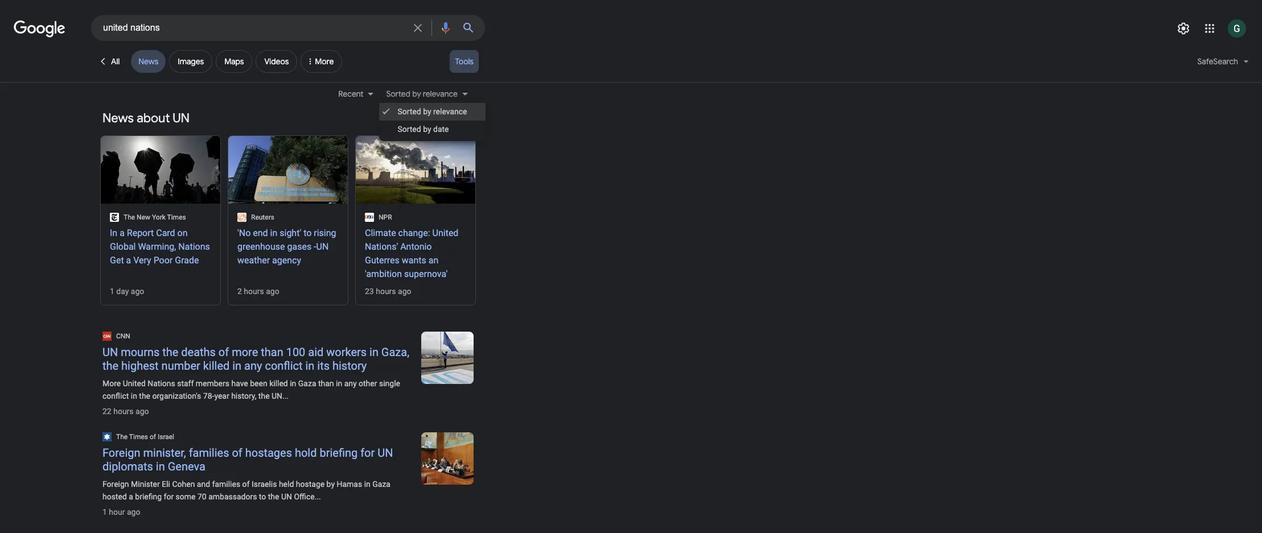 Task type: vqa. For each thing, say whether or not it's contained in the screenshot.
bottommost SEND
no



Task type: describe. For each thing, give the bounding box(es) containing it.
'no end in sight' to rising greenhouse gases -un weather agency
[[237, 228, 336, 266]]

hamas
[[337, 480, 362, 489]]

more button
[[301, 50, 342, 77]]

end
[[253, 228, 268, 239]]

Search search field
[[103, 22, 406, 36]]

of inside foreign minister, families of hostages hold briefing for un diplomats in  geneva
[[232, 446, 242, 460]]

on
[[177, 228, 188, 239]]

1 hour ago
[[102, 508, 140, 517]]

eli
[[162, 480, 170, 489]]

conflict inside 'un mourns the deaths of more than 100 aid workers in gaza, the highest  number killed in any conflict in its history'
[[265, 359, 303, 373]]

cohen
[[172, 480, 195, 489]]

a inside the foreign minister eli cohen and families of israelis held hostage by hamas  in gaza hosted a briefing for some 70 ambassadors to the un office...
[[129, 492, 133, 502]]

the for a
[[124, 213, 135, 221]]

greenhouse
[[237, 241, 285, 252]]

its
[[317, 359, 330, 373]]

images link
[[169, 50, 212, 73]]

foreign for foreign minister, families of hostages hold briefing for un diplomats in  geneva
[[102, 446, 140, 460]]

israelis
[[252, 480, 277, 489]]

hours for 'no end in sight' to rising greenhouse gases -un weather agency
[[244, 287, 264, 296]]

un mourns the deaths of more than 100 aid workers in gaza, the highest  number killed in any conflict in its history heading
[[102, 346, 412, 373]]

change:
[[398, 228, 430, 239]]

gaza inside the foreign minister eli cohen and families of israelis held hostage by hamas  in gaza hosted a briefing for some 70 ambassadors to the un office...
[[372, 480, 391, 489]]

'ambition
[[365, 269, 402, 280]]

0 vertical spatial a
[[120, 228, 125, 239]]

by left date
[[423, 125, 431, 134]]

agency
[[272, 255, 301, 266]]

in down history
[[336, 379, 342, 388]]

been
[[250, 379, 267, 388]]

in left its
[[305, 359, 314, 373]]

tools
[[455, 56, 474, 67]]

geneva
[[168, 460, 205, 474]]

other
[[359, 379, 377, 388]]

killed inside more united nations staff members have been killed in gaza than in any  other single conflict in the organization's 78-year history, the un...
[[269, 379, 288, 388]]

members
[[196, 379, 229, 388]]

york
[[152, 213, 166, 221]]

nations inside in a report card on global warming, nations get a very poor grade
[[178, 241, 210, 252]]

clear image
[[411, 15, 425, 40]]

history
[[332, 359, 367, 373]]

wants
[[402, 255, 426, 266]]

google image
[[14, 20, 66, 38]]

in down 100
[[290, 379, 296, 388]]

list containing in a report card on global warming, nations get a very poor grade
[[100, 133, 477, 307]]

more
[[232, 346, 258, 359]]

ambassadors
[[208, 492, 257, 502]]

ago right hour
[[127, 508, 140, 517]]

supernova'
[[404, 269, 448, 280]]

aid
[[308, 346, 324, 359]]

conflict inside more united nations staff members have been killed in gaza than in any  other single conflict in the organization's 78-year history, the un...
[[102, 392, 129, 401]]

of inside 'un mourns the deaths of more than 100 aid workers in gaza, the highest  number killed in any conflict in its history'
[[219, 346, 229, 359]]

deaths
[[181, 346, 216, 359]]

images
[[178, 56, 204, 67]]

ago for wants
[[398, 287, 411, 296]]

un inside ''no end in sight' to rising greenhouse gases -un weather agency'
[[316, 241, 329, 252]]

22 hours ago
[[102, 407, 149, 416]]

70
[[198, 492, 206, 502]]

organization's
[[152, 392, 201, 401]]

the inside the foreign minister eli cohen and families of israelis held hostage by hamas  in gaza hosted a briefing for some 70 ambassadors to the un office...
[[268, 492, 279, 502]]

relevance inside radio item
[[433, 107, 467, 116]]

safesearch button
[[1191, 50, 1256, 78]]

than inside more united nations staff members have been killed in gaza than in any  other single conflict in the organization's 78-year history, the un...
[[318, 379, 334, 388]]

office...
[[294, 492, 321, 502]]

ago up the times of israel
[[136, 407, 149, 416]]

1 for 1 hour ago
[[102, 508, 107, 517]]

all
[[111, 56, 120, 67]]

all link
[[91, 50, 128, 73]]

families inside foreign minister, families of hostages hold briefing for un diplomats in  geneva
[[189, 446, 229, 460]]

sorted by relevance inside popup button
[[386, 89, 458, 99]]

climate
[[365, 228, 396, 239]]

menu containing sorted by relevance
[[379, 100, 485, 141]]

killed inside 'un mourns the deaths of more than 100 aid workers in gaza, the highest  number killed in any conflict in its history'
[[203, 359, 230, 373]]

to inside ''no end in sight' to rising greenhouse gases -un weather agency'
[[304, 228, 312, 239]]

in inside the foreign minister eli cohen and families of israelis held hostage by hamas  in gaza hosted a briefing for some 70 ambassadors to the un office...
[[364, 480, 370, 489]]

diplomats
[[102, 460, 153, 474]]

gaza,
[[381, 346, 409, 359]]

of inside the foreign minister eli cohen and families of israelis held hostage by hamas  in gaza hosted a briefing for some 70 ambassadors to the un office...
[[242, 480, 250, 489]]

any inside more united nations staff members have been killed in gaza than in any  other single conflict in the organization's 78-year history, the un...
[[344, 379, 357, 388]]

single
[[379, 379, 400, 388]]

un...
[[272, 392, 289, 401]]

sorted by relevance inside radio item
[[398, 107, 467, 116]]

hosted
[[102, 492, 127, 502]]

for inside foreign minister, families of hostages hold briefing for un diplomats in  geneva
[[360, 446, 375, 460]]

search by voice image
[[439, 21, 453, 35]]

in inside ''no end in sight' to rising greenhouse gases -un weather agency'
[[270, 228, 277, 239]]

videos link
[[256, 50, 297, 73]]

maps
[[224, 56, 244, 67]]

foreign minister, families of hostages hold briefing for un diplomats in  geneva
[[102, 446, 393, 474]]

the for minister,
[[116, 433, 128, 441]]

staff
[[177, 379, 194, 388]]

by inside the foreign minister eli cohen and families of israelis held hostage by hamas  in gaza hosted a briefing for some 70 ambassadors to the un office...
[[327, 480, 335, 489]]

sight'
[[280, 228, 301, 239]]

reuters
[[251, 213, 274, 221]]

rising
[[314, 228, 336, 239]]

22
[[102, 407, 111, 416]]

minister,
[[143, 446, 186, 460]]

hostage
[[296, 480, 325, 489]]

foreign for foreign minister eli cohen and families of israelis held hostage by hamas  in gaza hosted a briefing for some 70 ambassadors to the un office...
[[102, 480, 129, 489]]

date
[[433, 125, 449, 134]]

than inside 'un mourns the deaths of more than 100 aid workers in gaza, the highest  number killed in any conflict in its history'
[[261, 346, 283, 359]]

hold
[[295, 446, 317, 460]]

warming,
[[138, 241, 176, 252]]

weather
[[237, 255, 270, 266]]

78-
[[203, 392, 214, 401]]



Task type: locate. For each thing, give the bounding box(es) containing it.
more inside more united nations staff members have been killed in gaza than in any  other single conflict in the organization's 78-year history, the un...
[[102, 379, 121, 388]]

0 horizontal spatial than
[[261, 346, 283, 359]]

day
[[116, 287, 129, 296]]

get
[[110, 255, 124, 266]]

2 hours ago
[[237, 287, 279, 296]]

1 vertical spatial conflict
[[102, 392, 129, 401]]

1 vertical spatial the
[[116, 433, 128, 441]]

than
[[261, 346, 283, 359], [318, 379, 334, 388]]

1 vertical spatial united
[[123, 379, 146, 388]]

0 vertical spatial killed
[[203, 359, 230, 373]]

report
[[127, 228, 154, 239]]

conflict
[[265, 359, 303, 373], [102, 392, 129, 401]]

to
[[304, 228, 312, 239], [259, 492, 266, 502]]

news
[[139, 56, 158, 67], [102, 110, 134, 126]]

global
[[110, 241, 136, 252]]

1 vertical spatial killed
[[269, 379, 288, 388]]

about
[[137, 110, 170, 126]]

1 vertical spatial any
[[344, 379, 357, 388]]

1 horizontal spatial united
[[432, 228, 459, 239]]

times
[[167, 213, 186, 221], [129, 433, 148, 441]]

the down "22 hours ago"
[[116, 433, 128, 441]]

0 horizontal spatial for
[[164, 492, 174, 502]]

more right videos
[[315, 56, 334, 67]]

1 vertical spatial 1
[[102, 508, 107, 517]]

the left new
[[124, 213, 135, 221]]

0 horizontal spatial news
[[102, 110, 134, 126]]

100
[[286, 346, 305, 359]]

23 hours ago
[[365, 287, 411, 296]]

0 vertical spatial the
[[124, 213, 135, 221]]

sorted inside radio item
[[398, 107, 421, 116]]

1 for 1 day ago
[[110, 287, 114, 296]]

for up hamas on the bottom
[[360, 446, 375, 460]]

gases
[[287, 241, 311, 252]]

very
[[133, 255, 151, 266]]

'no end in sight' to rising greenhouse gases -un weather agency heading
[[237, 227, 339, 268]]

1 horizontal spatial any
[[344, 379, 357, 388]]

navigation
[[0, 86, 1262, 104]]

the down israelis
[[268, 492, 279, 502]]

1 horizontal spatial 1
[[110, 287, 114, 296]]

a right get
[[126, 255, 131, 266]]

recent
[[338, 89, 363, 99]]

of
[[219, 346, 229, 359], [150, 433, 156, 441], [232, 446, 242, 460], [242, 480, 250, 489]]

held
[[279, 480, 294, 489]]

0 horizontal spatial gaza
[[298, 379, 316, 388]]

0 vertical spatial times
[[167, 213, 186, 221]]

killed up 'un...' at the bottom left of page
[[269, 379, 288, 388]]

poor
[[153, 255, 173, 266]]

0 horizontal spatial hours
[[113, 407, 134, 416]]

navigation containing recent
[[0, 86, 1262, 104]]

united inside more united nations staff members have been killed in gaza than in any  other single conflict in the organization's 78-year history, the un...
[[123, 379, 146, 388]]

hour
[[109, 508, 125, 517]]

0 vertical spatial any
[[244, 359, 262, 373]]

the
[[162, 346, 178, 359], [102, 359, 119, 373], [139, 392, 150, 401], [258, 392, 270, 401], [268, 492, 279, 502]]

times inside list
[[167, 213, 186, 221]]

than left 100
[[261, 346, 283, 359]]

0 horizontal spatial any
[[244, 359, 262, 373]]

un inside foreign minister, families of hostages hold briefing for un diplomats in  geneva
[[378, 446, 393, 460]]

for inside the foreign minister eli cohen and families of israelis held hostage by hamas  in gaza hosted a briefing for some 70 ambassadors to the un office...
[[164, 492, 174, 502]]

1 vertical spatial nations
[[148, 379, 175, 388]]

have
[[231, 379, 248, 388]]

ago right 2
[[266, 287, 279, 296]]

recent button
[[338, 88, 379, 100]]

sorted down sorted by relevance radio item
[[398, 125, 421, 134]]

foreign inside foreign minister, families of hostages hold briefing for un diplomats in  geneva
[[102, 446, 140, 460]]

hours
[[244, 287, 264, 296], [376, 287, 396, 296], [113, 407, 134, 416]]

1 horizontal spatial nations
[[178, 241, 210, 252]]

1
[[110, 287, 114, 296], [102, 508, 107, 517]]

0 vertical spatial relevance
[[423, 89, 458, 99]]

the new york times
[[124, 213, 186, 221]]

0 vertical spatial news
[[139, 56, 158, 67]]

2
[[237, 287, 242, 296]]

in up have
[[232, 359, 241, 373]]

gaza down aid
[[298, 379, 316, 388]]

-
[[314, 241, 316, 252]]

an
[[429, 255, 439, 266]]

1 horizontal spatial to
[[304, 228, 312, 239]]

0 vertical spatial to
[[304, 228, 312, 239]]

0 vertical spatial sorted
[[386, 89, 410, 99]]

ago for warming,
[[131, 287, 144, 296]]

the inside list
[[124, 213, 135, 221]]

1 left day
[[110, 287, 114, 296]]

1 vertical spatial news
[[102, 110, 134, 126]]

more filters element
[[315, 56, 334, 67]]

un mourns the deaths of more than 100 aid workers in gaza, the highest  number killed in any conflict in its history
[[102, 346, 409, 373]]

united inside climate change: united nations' antonio guterres wants an 'ambition  supernova'
[[432, 228, 459, 239]]

the left highest
[[102, 359, 119, 373]]

by left hamas on the bottom
[[327, 480, 335, 489]]

news for news about un
[[102, 110, 134, 126]]

briefing right hold on the bottom left
[[320, 446, 358, 460]]

relevance up sorted by relevance radio item
[[423, 89, 458, 99]]

of left "more"
[[219, 346, 229, 359]]

to up gases
[[304, 228, 312, 239]]

conflict up the 22
[[102, 392, 129, 401]]

by up sorted by relevance radio item
[[412, 89, 421, 99]]

None search field
[[0, 14, 485, 41]]

1 horizontal spatial news
[[139, 56, 158, 67]]

hours for climate change: united nations' antonio guterres wants an 'ambition  supernova'
[[376, 287, 396, 296]]

of up ambassadors
[[242, 480, 250, 489]]

0 horizontal spatial nations
[[148, 379, 175, 388]]

1 vertical spatial gaza
[[372, 480, 391, 489]]

in a report card on global warming, nations get a very poor grade
[[110, 228, 210, 266]]

to inside the foreign minister eli cohen and families of israelis held hostage by hamas  in gaza hosted a briefing for some 70 ambassadors to the un office...
[[259, 492, 266, 502]]

1 horizontal spatial hours
[[244, 287, 264, 296]]

1 vertical spatial families
[[212, 480, 240, 489]]

0 vertical spatial families
[[189, 446, 229, 460]]

1 horizontal spatial times
[[167, 213, 186, 221]]

a right in
[[120, 228, 125, 239]]

safesearch
[[1198, 56, 1238, 67]]

hostages
[[245, 446, 292, 460]]

more for more
[[315, 56, 334, 67]]

0 vertical spatial conflict
[[265, 359, 303, 373]]

foreign
[[102, 446, 140, 460], [102, 480, 129, 489]]

1 horizontal spatial briefing
[[320, 446, 358, 460]]

in left "gaza,"
[[369, 346, 379, 359]]

more up the 22
[[102, 379, 121, 388]]

killed
[[203, 359, 230, 373], [269, 379, 288, 388]]

0 vertical spatial foreign
[[102, 446, 140, 460]]

0 vertical spatial for
[[360, 446, 375, 460]]

grade
[[175, 255, 199, 266]]

'no
[[237, 228, 251, 239]]

by inside radio item
[[423, 107, 431, 116]]

gaza right hamas on the bottom
[[372, 480, 391, 489]]

un
[[173, 110, 190, 126], [316, 241, 329, 252], [102, 346, 118, 359], [378, 446, 393, 460], [281, 492, 292, 502]]

any
[[244, 359, 262, 373], [344, 379, 357, 388]]

families
[[189, 446, 229, 460], [212, 480, 240, 489]]

1 vertical spatial briefing
[[135, 492, 162, 502]]

videos
[[264, 56, 289, 67]]

families inside the foreign minister eli cohen and families of israelis held hostage by hamas  in gaza hosted a briefing for some 70 ambassadors to the un office...
[[212, 480, 240, 489]]

1 vertical spatial than
[[318, 379, 334, 388]]

relevance inside popup button
[[423, 89, 458, 99]]

un inside the foreign minister eli cohen and families of israelis held hostage by hamas  in gaza hosted a briefing for some 70 ambassadors to the un office...
[[281, 492, 292, 502]]

the left deaths
[[162, 346, 178, 359]]

nations
[[178, 241, 210, 252], [148, 379, 175, 388]]

number
[[161, 359, 200, 373]]

more
[[315, 56, 334, 67], [102, 379, 121, 388]]

sorted for sorted by relevance radio item
[[398, 107, 421, 116]]

1 foreign from the top
[[102, 446, 140, 460]]

climate change: united nations' antonio guterres wants an 'ambition  supernova'
[[365, 228, 459, 280]]

hours right 23
[[376, 287, 396, 296]]

news link
[[131, 50, 166, 73]]

families up and
[[189, 446, 229, 460]]

0 horizontal spatial more
[[102, 379, 121, 388]]

news for news
[[139, 56, 158, 67]]

of left israel
[[150, 433, 156, 441]]

israel
[[158, 433, 174, 441]]

sorted by relevance up sorted by relevance radio item
[[386, 89, 458, 99]]

0 vertical spatial united
[[432, 228, 459, 239]]

2 vertical spatial a
[[129, 492, 133, 502]]

year
[[214, 392, 229, 401]]

minister
[[131, 480, 160, 489]]

times left israel
[[129, 433, 148, 441]]

sorted by relevance up sorted by date link
[[398, 107, 467, 116]]

the up "22 hours ago"
[[139, 392, 150, 401]]

1 vertical spatial to
[[259, 492, 266, 502]]

foreign down the times of israel
[[102, 446, 140, 460]]

1 horizontal spatial gaza
[[372, 480, 391, 489]]

a right 'hosted'
[[129, 492, 133, 502]]

history,
[[231, 392, 256, 401]]

sorted up sorted by relevance radio item
[[386, 89, 410, 99]]

news left about
[[102, 110, 134, 126]]

gaza inside more united nations staff members have been killed in gaza than in any  other single conflict in the organization's 78-year history, the un...
[[298, 379, 316, 388]]

more united nations staff members have been killed in gaza than in any  other single conflict in the organization's 78-year history, the un...
[[102, 379, 400, 401]]

2 vertical spatial sorted
[[398, 125, 421, 134]]

0 vertical spatial 1
[[110, 287, 114, 296]]

0 horizontal spatial times
[[129, 433, 148, 441]]

0 vertical spatial briefing
[[320, 446, 358, 460]]

0 vertical spatial sorted by relevance
[[386, 89, 458, 99]]

news about un
[[102, 110, 190, 126]]

sorted up the sorted by date
[[398, 107, 421, 116]]

1 left hour
[[102, 508, 107, 517]]

1 vertical spatial relevance
[[433, 107, 467, 116]]

in up "eli"
[[156, 460, 165, 474]]

hours right the 22
[[113, 407, 134, 416]]

briefing inside foreign minister, families of hostages hold briefing for un diplomats in  geneva
[[320, 446, 358, 460]]

in
[[110, 228, 117, 239]]

briefing down minister
[[135, 492, 162, 502]]

than down its
[[318, 379, 334, 388]]

by inside popup button
[[412, 89, 421, 99]]

conflict up 'un...' at the bottom left of page
[[265, 359, 303, 373]]

any inside 'un mourns the deaths of more than 100 aid workers in gaza, the highest  number killed in any conflict in its history'
[[244, 359, 262, 373]]

the times of israel
[[116, 433, 174, 441]]

1 horizontal spatial for
[[360, 446, 375, 460]]

sorted by relevance button
[[379, 88, 474, 100]]

more inside more dropdown button
[[315, 56, 334, 67]]

of left the hostages
[[232, 446, 242, 460]]

hours right 2
[[244, 287, 264, 296]]

card
[[156, 228, 175, 239]]

any up the been
[[244, 359, 262, 373]]

briefing inside the foreign minister eli cohen and families of israelis held hostage by hamas  in gaza hosted a briefing for some 70 ambassadors to the un office...
[[135, 492, 162, 502]]

0 horizontal spatial briefing
[[135, 492, 162, 502]]

nations inside more united nations staff members have been killed in gaza than in any  other single conflict in the organization's 78-year history, the un...
[[148, 379, 175, 388]]

1 vertical spatial sorted by relevance
[[398, 107, 467, 116]]

in a report card on global warming, nations get a very poor grade heading
[[110, 227, 211, 268]]

23
[[365, 287, 374, 296]]

relevance up date
[[433, 107, 467, 116]]

npr
[[379, 213, 392, 221]]

sorted by relevance radio item
[[379, 103, 485, 121]]

2 horizontal spatial hours
[[376, 287, 396, 296]]

for down "eli"
[[164, 492, 174, 502]]

and
[[197, 480, 210, 489]]

in up "22 hours ago"
[[131, 392, 137, 401]]

a
[[120, 228, 125, 239], [126, 255, 131, 266], [129, 492, 133, 502]]

1 vertical spatial for
[[164, 492, 174, 502]]

0 horizontal spatial to
[[259, 492, 266, 502]]

0 vertical spatial more
[[315, 56, 334, 67]]

0 horizontal spatial 1
[[102, 508, 107, 517]]

menu
[[379, 100, 485, 141]]

0 horizontal spatial united
[[123, 379, 146, 388]]

united down highest
[[123, 379, 146, 388]]

1 vertical spatial times
[[129, 433, 148, 441]]

ago for greenhouse
[[266, 287, 279, 296]]

0 horizontal spatial conflict
[[102, 392, 129, 401]]

2 foreign from the top
[[102, 480, 129, 489]]

new
[[137, 213, 150, 221]]

1 horizontal spatial killed
[[269, 379, 288, 388]]

foreign inside the foreign minister eli cohen and families of israelis held hostage by hamas  in gaza hosted a briefing for some 70 ambassadors to the un office...
[[102, 480, 129, 489]]

news right all
[[139, 56, 158, 67]]

by
[[412, 89, 421, 99], [423, 107, 431, 116], [423, 125, 431, 134], [327, 480, 335, 489]]

foreign minister, families of hostages hold briefing for un diplomats in  geneva heading
[[102, 446, 412, 474]]

united up an
[[432, 228, 459, 239]]

1 vertical spatial foreign
[[102, 480, 129, 489]]

by down sorted by relevance popup button in the top of the page
[[423, 107, 431, 116]]

0 vertical spatial than
[[261, 346, 283, 359]]

maps link
[[216, 50, 252, 73]]

in right hamas on the bottom
[[364, 480, 370, 489]]

sorted inside popup button
[[386, 89, 410, 99]]

in inside foreign minister, families of hostages hold briefing for un diplomats in  geneva
[[156, 460, 165, 474]]

0 vertical spatial gaza
[[298, 379, 316, 388]]

nations up grade
[[178, 241, 210, 252]]

to down israelis
[[259, 492, 266, 502]]

workers
[[326, 346, 367, 359]]

1 horizontal spatial than
[[318, 379, 334, 388]]

un inside 'un mourns the deaths of more than 100 aid workers in gaza, the highest  number killed in any conflict in its history'
[[102, 346, 118, 359]]

0 horizontal spatial killed
[[203, 359, 230, 373]]

sorted by relevance
[[386, 89, 458, 99], [398, 107, 467, 116]]

in right end
[[270, 228, 277, 239]]

briefing
[[320, 446, 358, 460], [135, 492, 162, 502]]

1 day ago
[[110, 287, 144, 296]]

1 horizontal spatial more
[[315, 56, 334, 67]]

1 vertical spatial sorted
[[398, 107, 421, 116]]

any left other
[[344, 379, 357, 388]]

list
[[100, 133, 477, 307]]

families up ambassadors
[[212, 480, 240, 489]]

highest
[[121, 359, 159, 373]]

sorted by date
[[398, 125, 449, 134]]

antonio
[[400, 241, 432, 252]]

1 vertical spatial a
[[126, 255, 131, 266]]

ago right day
[[131, 287, 144, 296]]

more for more united nations staff members have been killed in gaza than in any  other single conflict in the organization's 78-year history, the un...
[[102, 379, 121, 388]]

nations up organization's
[[148, 379, 175, 388]]

killed up members
[[203, 359, 230, 373]]

1 inside list
[[110, 287, 114, 296]]

the down the been
[[258, 392, 270, 401]]

sorted for sorted by date link
[[398, 125, 421, 134]]

foreign minister eli cohen and families of israelis held hostage by hamas  in gaza hosted a briefing for some 70 ambassadors to the un office...
[[102, 480, 391, 502]]

foreign up 'hosted'
[[102, 480, 129, 489]]

sorted by date link
[[379, 121, 485, 138]]

times up on
[[167, 213, 186, 221]]

1 horizontal spatial conflict
[[265, 359, 303, 373]]

0 vertical spatial nations
[[178, 241, 210, 252]]

ago down 'ambition
[[398, 287, 411, 296]]

climate change: united nations' antonio guterres wants an 'ambition  supernova' heading
[[365, 227, 466, 281]]

united
[[432, 228, 459, 239], [123, 379, 146, 388]]

gaza
[[298, 379, 316, 388], [372, 480, 391, 489]]

1 vertical spatial more
[[102, 379, 121, 388]]



